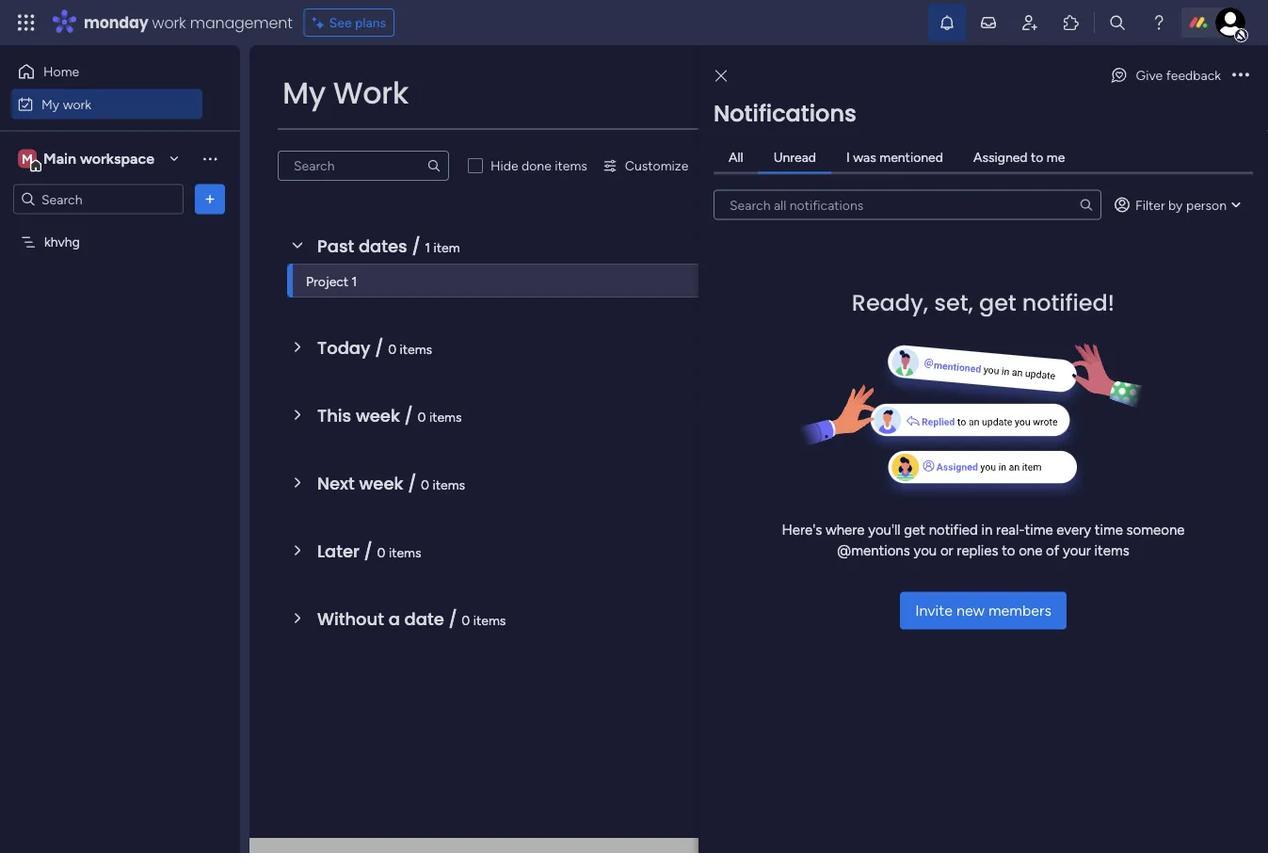 Task type: describe. For each thing, give the bounding box(es) containing it.
my work button
[[11, 89, 203, 119]]

assigned
[[974, 149, 1028, 165]]

0 inside later / 0 items
[[377, 544, 386, 560]]

0 inside next week / 0 items
[[421, 477, 430, 493]]

filter by person button
[[1106, 190, 1254, 220]]

project
[[306, 273, 349, 289]]

search image
[[427, 158, 442, 173]]

0 vertical spatial get
[[980, 287, 1017, 318]]

2 time from the left
[[1095, 521, 1124, 538]]

or
[[941, 543, 954, 559]]

replies
[[957, 543, 999, 559]]

/ right date
[[449, 607, 457, 631]]

get inside here's where you'll get notified in real-time every time someone @mentions you or replies to one of your items
[[904, 521, 926, 538]]

select product image
[[17, 13, 36, 32]]

workspace image
[[18, 148, 37, 169]]

/ right later
[[364, 539, 373, 563]]

next week / 0 items
[[317, 471, 465, 495]]

item
[[434, 239, 460, 255]]

one
[[1019, 543, 1043, 559]]

0 vertical spatial options image
[[1233, 69, 1250, 82]]

search everything image
[[1109, 13, 1127, 32]]

notifications
[[714, 97, 857, 129]]

/ up next week / 0 items
[[405, 404, 413, 428]]

work
[[333, 72, 409, 114]]

without a date / 0 items
[[317, 607, 506, 631]]

and
[[1083, 135, 1105, 151]]

main workspace
[[43, 150, 154, 168]]

i
[[847, 149, 850, 165]]

0 horizontal spatial options image
[[201, 190, 219, 209]]

m
[[22, 151, 33, 167]]

workspace options image
[[201, 149, 219, 168]]

apps image
[[1062, 13, 1081, 32]]

Search in workspace field
[[40, 188, 157, 210]]

hide
[[491, 158, 519, 174]]

your
[[1063, 543, 1092, 559]]

Search all notifications search field
[[714, 190, 1102, 220]]

main
[[43, 150, 76, 168]]

filter
[[1136, 197, 1166, 213]]

/ down this week / 0 items
[[408, 471, 417, 495]]

later / 0 items
[[317, 539, 422, 563]]

this for month
[[1008, 275, 1030, 290]]

month
[[1033, 275, 1069, 290]]

ready,
[[852, 287, 929, 318]]

by
[[1169, 197, 1183, 213]]

this month
[[1008, 275, 1069, 290]]

someone
[[1127, 521, 1185, 538]]

feedback
[[1167, 67, 1222, 83]]

you
[[914, 543, 937, 559]]

assigned to me
[[974, 149, 1066, 165]]

boards
[[923, 221, 964, 237]]

notifications image
[[938, 13, 957, 32]]

work for my
[[63, 96, 91, 112]]

invite
[[916, 602, 953, 620]]

choose the boards, columns and people you'd like to see
[[912, 135, 1246, 151]]

boards,
[[983, 135, 1027, 151]]

done
[[522, 158, 552, 174]]

of
[[1047, 543, 1060, 559]]

a
[[389, 607, 400, 631]]

like
[[1187, 135, 1206, 151]]

past
[[317, 234, 354, 258]]

where
[[826, 521, 865, 538]]

/ right today
[[375, 336, 384, 360]]

invite members image
[[1021, 13, 1040, 32]]

0 inside today / 0 items
[[388, 341, 397, 357]]

invite new members
[[916, 602, 1052, 620]]

give
[[1136, 67, 1163, 83]]

notified!
[[1023, 287, 1115, 318]]

people
[[1108, 135, 1149, 151]]

monday work management
[[84, 12, 293, 33]]

you'd
[[1152, 135, 1184, 151]]

items inside here's where you'll get notified in real-time every time someone @mentions you or replies to one of your items
[[1095, 543, 1130, 559]]

today
[[317, 336, 371, 360]]

1 vertical spatial 1
[[352, 273, 357, 289]]

see plans button
[[304, 8, 395, 37]]

workspace selection element
[[18, 147, 157, 172]]

without
[[317, 607, 384, 631]]

1 inside the past dates / 1 item
[[425, 239, 431, 255]]

week for this
[[356, 404, 400, 428]]

unread
[[774, 149, 817, 165]]

past dates / 1 item
[[317, 234, 460, 258]]

the
[[961, 135, 980, 151]]

home
[[43, 64, 79, 80]]



Task type: locate. For each thing, give the bounding box(es) containing it.
new
[[957, 602, 985, 620]]

to down real-
[[1002, 543, 1016, 559]]

every
[[1057, 521, 1092, 538]]

khvhg list box
[[0, 222, 240, 512]]

1 vertical spatial options image
[[201, 190, 219, 209]]

@mentions
[[838, 543, 911, 559]]

this
[[1008, 275, 1030, 290], [317, 404, 352, 428]]

options image right feedback
[[1233, 69, 1250, 82]]

main content containing past dates /
[[250, 45, 1269, 853]]

filter by person
[[1136, 197, 1227, 213]]

customize
[[625, 158, 689, 174]]

0 up next week / 0 items
[[418, 409, 426, 425]]

1 horizontal spatial get
[[980, 287, 1017, 318]]

people
[[923, 174, 963, 190]]

1 horizontal spatial 1
[[425, 239, 431, 255]]

person
[[1187, 197, 1227, 213]]

to left the me
[[1031, 149, 1044, 165]]

1 horizontal spatial options image
[[1233, 69, 1250, 82]]

my left work
[[283, 72, 326, 114]]

main content
[[250, 45, 1269, 853]]

week for next
[[359, 471, 404, 495]]

column right date
[[954, 315, 1000, 331]]

items
[[555, 158, 588, 174], [400, 341, 432, 357], [429, 409, 462, 425], [433, 477, 465, 493], [1095, 543, 1130, 559], [389, 544, 422, 560], [474, 612, 506, 628]]

monday
[[84, 12, 148, 33]]

None search field
[[278, 151, 449, 181], [714, 190, 1102, 220], [278, 151, 449, 181], [714, 190, 1102, 220]]

help image
[[1150, 13, 1169, 32]]

options image
[[1233, 69, 1250, 82], [201, 190, 219, 209]]

work right monday at the left top
[[152, 12, 186, 33]]

my for my work
[[283, 72, 326, 114]]

columns
[[1030, 135, 1080, 151]]

/
[[412, 234, 421, 258], [375, 336, 384, 360], [405, 404, 413, 428], [408, 471, 417, 495], [364, 539, 373, 563], [449, 607, 457, 631]]

1 vertical spatial this
[[317, 404, 352, 428]]

week
[[356, 404, 400, 428], [359, 471, 404, 495]]

home button
[[11, 57, 203, 87]]

plans
[[355, 15, 386, 31]]

1 vertical spatial get
[[904, 521, 926, 538]]

to inside here's where you'll get notified in real-time every time someone @mentions you or replies to one of your items
[[1002, 543, 1016, 559]]

hide done items
[[491, 158, 588, 174]]

0 down this week / 0 items
[[421, 477, 430, 493]]

0 right later
[[377, 544, 386, 560]]

all
[[729, 149, 744, 165]]

1 time from the left
[[1025, 521, 1054, 538]]

my for my work
[[41, 96, 60, 112]]

0 vertical spatial work
[[152, 12, 186, 33]]

my
[[283, 72, 326, 114], [41, 96, 60, 112]]

project 1
[[306, 273, 357, 289]]

my work
[[41, 96, 91, 112]]

items right later
[[389, 544, 422, 560]]

to right "like"
[[1210, 135, 1222, 151]]

1 horizontal spatial this
[[1008, 275, 1030, 290]]

0 horizontal spatial get
[[904, 521, 926, 538]]

this up next
[[317, 404, 352, 428]]

option
[[0, 225, 240, 229]]

items right your at the bottom right of the page
[[1095, 543, 1130, 559]]

give feedback button
[[1103, 60, 1229, 90]]

gary orlando image
[[1216, 8, 1246, 38]]

1 right project
[[352, 273, 357, 289]]

items up this week / 0 items
[[400, 341, 432, 357]]

today / 0 items
[[317, 336, 432, 360]]

0
[[388, 341, 397, 357], [418, 409, 426, 425], [421, 477, 430, 493], [377, 544, 386, 560], [462, 612, 470, 628]]

date column
[[923, 315, 1000, 331]]

see
[[1225, 135, 1246, 151]]

items inside next week / 0 items
[[433, 477, 465, 493]]

notified
[[929, 521, 978, 538]]

search image
[[1079, 197, 1095, 212]]

0 horizontal spatial work
[[63, 96, 91, 112]]

ready, set, get notified!
[[852, 287, 1115, 318]]

this week / 0 items
[[317, 404, 462, 428]]

time right the every
[[1095, 521, 1124, 538]]

1 horizontal spatial work
[[152, 12, 186, 33]]

date
[[923, 315, 951, 331]]

0 vertical spatial this
[[1008, 275, 1030, 290]]

0 vertical spatial column
[[954, 315, 1000, 331]]

set,
[[935, 287, 974, 318]]

real-
[[997, 521, 1025, 538]]

items up next week / 0 items
[[429, 409, 462, 425]]

0 horizontal spatial time
[[1025, 521, 1054, 538]]

dates
[[359, 234, 408, 258]]

i was mentioned
[[847, 149, 944, 165]]

1 vertical spatial column
[[968, 362, 1014, 378]]

items inside today / 0 items
[[400, 341, 432, 357]]

1 left item
[[425, 239, 431, 255]]

1 vertical spatial week
[[359, 471, 404, 495]]

customize button
[[595, 151, 696, 181]]

you'll
[[869, 521, 901, 538]]

this for week
[[317, 404, 352, 428]]

my down the home
[[41, 96, 60, 112]]

time up one
[[1025, 521, 1054, 538]]

0 horizontal spatial this
[[317, 404, 352, 428]]

to
[[1210, 135, 1222, 151], [1031, 149, 1044, 165], [1002, 543, 1016, 559]]

week right next
[[359, 471, 404, 495]]

mentioned
[[880, 149, 944, 165]]

inbox image
[[980, 13, 998, 32]]

column
[[954, 315, 1000, 331], [968, 362, 1014, 378]]

later
[[317, 539, 360, 563]]

was
[[854, 149, 877, 165]]

1 horizontal spatial to
[[1031, 149, 1044, 165]]

1 vertical spatial work
[[63, 96, 91, 112]]

work down the home
[[63, 96, 91, 112]]

my inside my work button
[[41, 96, 60, 112]]

members
[[989, 602, 1052, 620]]

workspace
[[80, 150, 154, 168]]

items right date
[[474, 612, 506, 628]]

invite new members button
[[901, 592, 1067, 630]]

khvhg
[[44, 234, 80, 250]]

get up you
[[904, 521, 926, 538]]

0 horizontal spatial my
[[41, 96, 60, 112]]

priority
[[923, 362, 965, 378]]

2 horizontal spatial to
[[1210, 135, 1222, 151]]

options image down workspace options image
[[201, 190, 219, 209]]

0 right today
[[388, 341, 397, 357]]

0 right date
[[462, 612, 470, 628]]

this left month
[[1008, 275, 1030, 290]]

work inside button
[[63, 96, 91, 112]]

see plans
[[329, 15, 386, 31]]

column for priority column
[[968, 362, 1014, 378]]

to inside main content
[[1210, 135, 1222, 151]]

see
[[329, 15, 352, 31]]

items right the done
[[555, 158, 588, 174]]

0 horizontal spatial 1
[[352, 273, 357, 289]]

0 vertical spatial 1
[[425, 239, 431, 255]]

1
[[425, 239, 431, 255], [352, 273, 357, 289]]

priority column
[[923, 362, 1014, 378]]

next
[[317, 471, 355, 495]]

my work
[[283, 72, 409, 114]]

management
[[190, 12, 293, 33]]

give feedback
[[1136, 67, 1222, 83]]

in
[[982, 521, 993, 538]]

1 horizontal spatial my
[[283, 72, 326, 114]]

time
[[1025, 521, 1054, 538], [1095, 521, 1124, 538]]

0 horizontal spatial to
[[1002, 543, 1016, 559]]

get
[[980, 287, 1017, 318], [904, 521, 926, 538]]

get right 'set,'
[[980, 287, 1017, 318]]

work for monday
[[152, 12, 186, 33]]

items inside this week / 0 items
[[429, 409, 462, 425]]

1 horizontal spatial time
[[1095, 521, 1124, 538]]

/ left item
[[412, 234, 421, 258]]

0 inside this week / 0 items
[[418, 409, 426, 425]]

me
[[1047, 149, 1066, 165]]

items inside later / 0 items
[[389, 544, 422, 560]]

Filter dashboard by text search field
[[278, 151, 449, 181]]

column for date column
[[954, 315, 1000, 331]]

0 inside without a date / 0 items
[[462, 612, 470, 628]]

0 vertical spatial week
[[356, 404, 400, 428]]

date
[[405, 607, 444, 631]]

items down this week / 0 items
[[433, 477, 465, 493]]

choose
[[912, 135, 957, 151]]

here's
[[782, 521, 823, 538]]

items inside without a date / 0 items
[[474, 612, 506, 628]]

column right priority
[[968, 362, 1014, 378]]

week down today / 0 items
[[356, 404, 400, 428]]

here's where you'll get notified in real-time every time someone @mentions you or replies to one of your items
[[782, 521, 1185, 559]]



Task type: vqa. For each thing, say whether or not it's contained in the screenshot.


